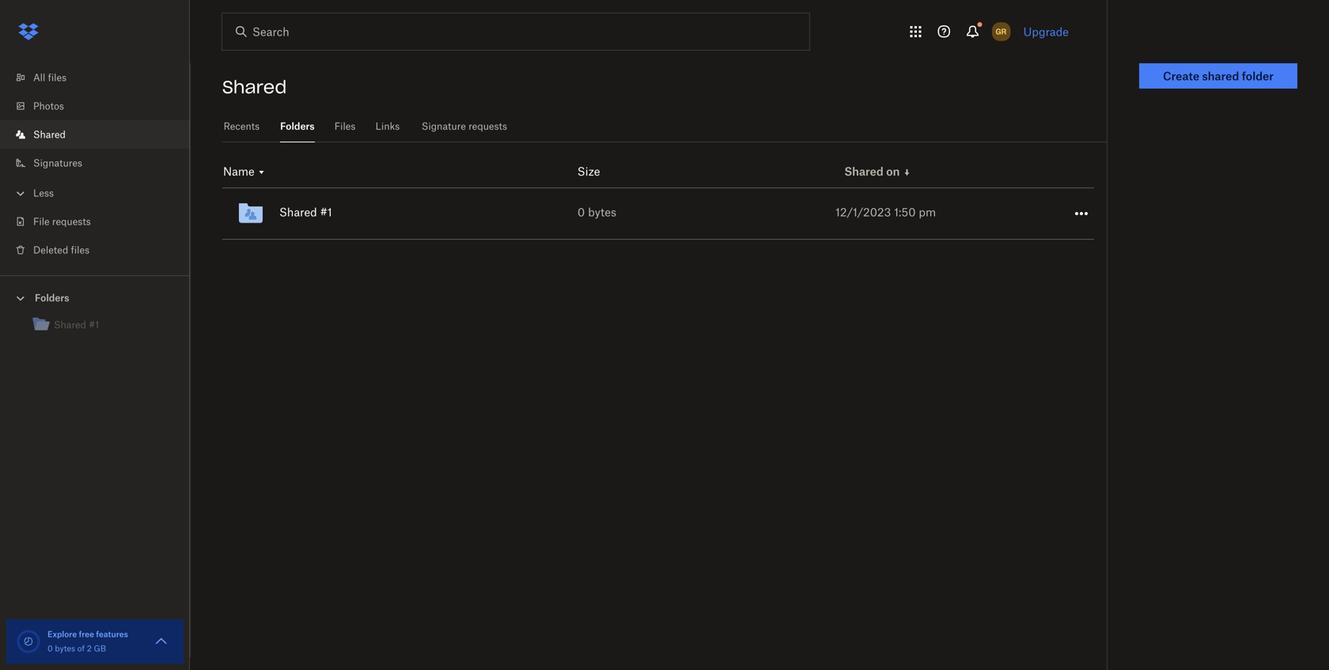 Task type: vqa. For each thing, say whether or not it's contained in the screenshot.
GR
yes



Task type: locate. For each thing, give the bounding box(es) containing it.
all files
[[33, 72, 67, 83]]

template stateless image
[[902, 168, 912, 177]]

0 horizontal spatial requests
[[52, 216, 91, 228]]

0 horizontal spatial folders
[[35, 292, 69, 304]]

0 vertical spatial files
[[48, 72, 67, 83]]

size
[[577, 165, 600, 178]]

quota usage element
[[16, 629, 41, 654]]

0
[[578, 205, 585, 219], [47, 644, 53, 654]]

requests right signature
[[469, 120, 507, 132]]

0 horizontal spatial files
[[48, 72, 67, 83]]

0 vertical spatial bytes
[[588, 205, 617, 219]]

tab list
[[222, 111, 1107, 142]]

requests for signature requests
[[469, 120, 507, 132]]

folder
[[1242, 69, 1274, 83]]

1 vertical spatial folders
[[35, 292, 69, 304]]

bytes down explore on the bottom of the page
[[55, 644, 75, 654]]

1 horizontal spatial bytes
[[588, 205, 617, 219]]

1 vertical spatial files
[[71, 244, 90, 256]]

dropbox image
[[13, 16, 44, 47]]

files link
[[334, 111, 356, 140]]

shared down photos
[[33, 129, 66, 140]]

1:50
[[894, 205, 916, 219]]

0 horizontal spatial 0
[[47, 644, 53, 654]]

folders
[[280, 120, 315, 132], [35, 292, 69, 304]]

1 horizontal spatial files
[[71, 244, 90, 256]]

shared
[[1202, 69, 1240, 83]]

create
[[1163, 69, 1200, 83]]

Search in folder "Dropbox" text field
[[252, 23, 777, 40]]

template stateless image
[[257, 168, 266, 177]]

0 down size
[[578, 205, 585, 219]]

1 horizontal spatial requests
[[469, 120, 507, 132]]

0 bytes
[[578, 205, 617, 219]]

requests
[[469, 120, 507, 132], [52, 216, 91, 228]]

shared left on
[[845, 165, 884, 178]]

0 inside explore free features 0 bytes of 2 gb
[[47, 644, 53, 654]]

photos link
[[13, 92, 190, 120]]

create shared folder button
[[1139, 63, 1298, 89]]

requests inside 'list'
[[52, 216, 91, 228]]

less
[[33, 187, 54, 199]]

0 horizontal spatial bytes
[[55, 644, 75, 654]]

1 horizontal spatial folders
[[280, 120, 315, 132]]

folders left the files at top
[[280, 120, 315, 132]]

deleted files
[[33, 244, 90, 256]]

files for all files
[[48, 72, 67, 83]]

recents link
[[222, 111, 261, 140]]

1 horizontal spatial 0
[[578, 205, 585, 219]]

0 down explore on the bottom of the page
[[47, 644, 53, 654]]

deleted files link
[[13, 236, 190, 264]]

requests inside tab list
[[469, 120, 507, 132]]

shared link
[[13, 120, 190, 149]]

1 vertical spatial bytes
[[55, 644, 75, 654]]

shared
[[222, 76, 287, 98], [33, 129, 66, 140], [845, 165, 884, 178], [279, 205, 317, 219]]

files
[[48, 72, 67, 83], [71, 244, 90, 256]]

shared on button
[[845, 165, 912, 179]]

signature
[[422, 120, 466, 132]]

requests right file
[[52, 216, 91, 228]]

all files link
[[13, 63, 190, 92]]

bytes
[[588, 205, 617, 219], [55, 644, 75, 654]]

upgrade link
[[1024, 25, 1069, 38]]

file requests
[[33, 216, 91, 228]]

list
[[0, 54, 190, 275]]

requests for file requests
[[52, 216, 91, 228]]

signature requests link
[[419, 111, 510, 140]]

bytes down size
[[588, 205, 617, 219]]

on
[[886, 165, 900, 178]]

bytes inside explore free features 0 bytes of 2 gb
[[55, 644, 75, 654]]

folders down deleted
[[35, 292, 69, 304]]

0 vertical spatial folders
[[280, 120, 315, 132]]

folders button
[[0, 286, 190, 309]]

1 vertical spatial requests
[[52, 216, 91, 228]]

file requests link
[[13, 207, 190, 236]]

files right deleted
[[71, 244, 90, 256]]

0 vertical spatial requests
[[469, 120, 507, 132]]

files right all
[[48, 72, 67, 83]]

1 vertical spatial 0
[[47, 644, 53, 654]]

free
[[79, 629, 94, 639]]

12/1/2023 1:50 pm
[[836, 205, 936, 219]]

gr
[[996, 27, 1007, 36]]

0 vertical spatial 0
[[578, 205, 585, 219]]



Task type: describe. For each thing, give the bounding box(es) containing it.
photos
[[33, 100, 64, 112]]

shared #1 link
[[235, 188, 618, 239]]

signatures
[[33, 157, 82, 169]]

links
[[376, 120, 400, 132]]

shared left "#1"
[[279, 205, 317, 219]]

explore
[[47, 629, 77, 639]]

shared inside popup button
[[845, 165, 884, 178]]

less image
[[13, 186, 28, 201]]

list containing all files
[[0, 54, 190, 275]]

signatures link
[[13, 149, 190, 177]]

explore free features 0 bytes of 2 gb
[[47, 629, 128, 654]]

size button
[[577, 165, 600, 178]]

create shared folder
[[1163, 69, 1274, 83]]

name button
[[223, 165, 266, 179]]

features
[[96, 629, 128, 639]]

12/1/2023
[[836, 205, 891, 219]]

shared #1 image
[[235, 198, 267, 229]]

more actions image
[[1072, 204, 1091, 223]]

shared up "recents" link
[[222, 76, 287, 98]]

file
[[33, 216, 50, 228]]

recents
[[224, 120, 260, 132]]

2
[[87, 644, 92, 654]]

shared inside list item
[[33, 129, 66, 140]]

pm
[[919, 205, 936, 219]]

all
[[33, 72, 45, 83]]

shared on
[[845, 165, 900, 178]]

links link
[[375, 111, 400, 140]]

of
[[77, 644, 85, 654]]

tab list containing recents
[[222, 111, 1107, 142]]

deleted
[[33, 244, 68, 256]]

gb
[[94, 644, 106, 654]]

shared list item
[[0, 120, 190, 149]]

files
[[335, 120, 356, 132]]

folders inside tab list
[[280, 120, 315, 132]]

#1
[[320, 205, 332, 219]]

upgrade
[[1024, 25, 1069, 38]]

files for deleted files
[[71, 244, 90, 256]]

folders link
[[280, 111, 315, 140]]

gr button
[[989, 19, 1014, 44]]

name
[[223, 165, 255, 178]]

shared #1
[[279, 205, 332, 219]]

folders inside button
[[35, 292, 69, 304]]

signature requests
[[422, 120, 507, 132]]



